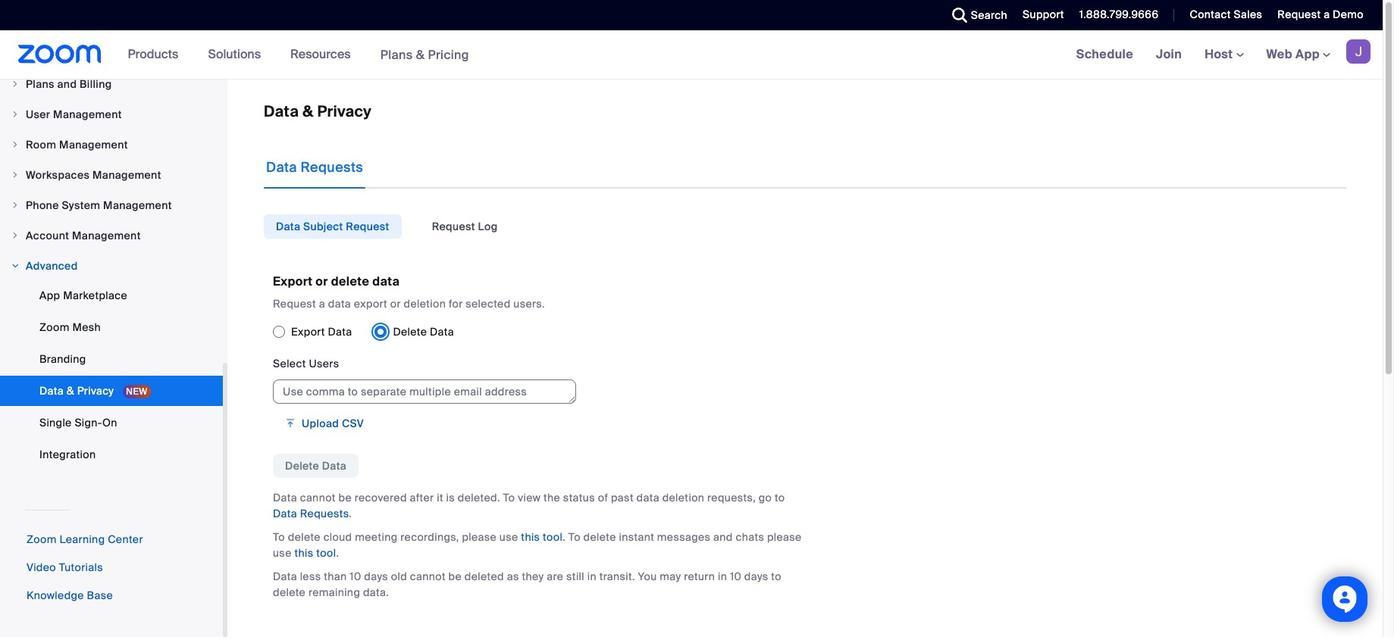 Task type: locate. For each thing, give the bounding box(es) containing it.
cannot up data requests link
[[300, 491, 336, 505]]

1 horizontal spatial &
[[303, 102, 314, 121]]

plans & pricing link
[[380, 47, 469, 63], [380, 47, 469, 63]]

0 vertical spatial app
[[1296, 46, 1321, 62]]

. inside . to delete instant messages and chats please use
[[563, 531, 566, 544]]

2 vertical spatial &
[[66, 385, 74, 398]]

transit.
[[600, 570, 636, 584]]

zoom for zoom mesh
[[39, 321, 70, 335]]

2 horizontal spatial to
[[569, 531, 581, 544]]

2 vertical spatial .
[[336, 547, 339, 560]]

account management
[[26, 229, 141, 243]]

to
[[775, 491, 785, 505], [772, 570, 782, 584]]

1 vertical spatial tool
[[316, 547, 336, 560]]

2 days from the left
[[745, 570, 769, 584]]

use down data cannot be recovered after it is deleted. to view the status of past data deletion requests, go to data requests .
[[500, 531, 518, 544]]

10 right than
[[350, 570, 362, 584]]

days down the chats
[[745, 570, 769, 584]]

request left log
[[432, 220, 476, 234]]

right image inside account management menu item
[[11, 231, 20, 240]]

the
[[544, 491, 561, 505]]

right image
[[11, 110, 20, 119], [11, 140, 20, 149], [11, 171, 20, 180], [11, 201, 20, 210], [11, 231, 20, 240]]

1 horizontal spatial be
[[449, 570, 462, 584]]

1 horizontal spatial to
[[503, 491, 515, 505]]

0 horizontal spatial be
[[339, 491, 352, 505]]

management up phone system management menu item at the top left of page
[[93, 168, 161, 182]]

sales
[[1234, 8, 1263, 21]]

1 horizontal spatial in
[[718, 570, 728, 584]]

0 horizontal spatial delete
[[285, 459, 319, 473]]

delete left 'instant'
[[584, 531, 616, 544]]

export data
[[291, 325, 352, 339]]

0 vertical spatial deletion
[[404, 297, 446, 311]]

1 horizontal spatial privacy
[[317, 102, 372, 121]]

1 horizontal spatial a
[[1324, 8, 1331, 21]]

management for account management
[[72, 229, 141, 243]]

be left 'deleted'
[[449, 570, 462, 584]]

management for user management
[[53, 108, 122, 121]]

10 right return
[[730, 570, 742, 584]]

request right "subject"
[[346, 220, 390, 234]]

phone
[[26, 199, 59, 212]]

delete
[[393, 325, 427, 339], [285, 459, 319, 473]]

delete up the export
[[331, 274, 370, 290]]

management down phone system management menu item at the top left of page
[[72, 229, 141, 243]]

phone system management
[[26, 199, 172, 212]]

data right past
[[637, 491, 660, 505]]

and
[[57, 77, 77, 91], [714, 531, 733, 544]]

zoom inside advanced "menu"
[[39, 321, 70, 335]]

0 horizontal spatial app
[[39, 289, 60, 303]]

requests inside tab
[[301, 159, 364, 177]]

delete data
[[393, 325, 454, 339], [285, 459, 347, 473]]

this down data cannot be recovered after it is deleted. to view the status of past data deletion requests, go to data requests .
[[521, 531, 540, 544]]

0 horizontal spatial .
[[336, 547, 339, 560]]

plans up user
[[26, 77, 54, 91]]

plans for plans and billing
[[26, 77, 54, 91]]

1 horizontal spatial please
[[768, 531, 802, 544]]

right image left room
[[11, 140, 20, 149]]

a left demo
[[1324, 8, 1331, 21]]

requests inside data cannot be recovered after it is deleted. to view the status of past data deletion requests, go to data requests .
[[300, 507, 349, 521]]

use left the this tool .
[[273, 547, 292, 560]]

right image inside the room management menu item
[[11, 140, 20, 149]]

users.
[[514, 297, 545, 311]]

1.888.799.9666 button
[[1069, 0, 1163, 30], [1080, 8, 1159, 21]]

2 horizontal spatial data
[[637, 491, 660, 505]]

right image
[[11, 80, 20, 89], [11, 262, 20, 271]]

& left pricing
[[416, 47, 425, 63]]

plans inside menu item
[[26, 77, 54, 91]]

it
[[437, 491, 444, 505]]

1 vertical spatial this
[[295, 547, 314, 560]]

data & privacy inside advanced "menu"
[[39, 385, 117, 398]]

2 vertical spatial data
[[637, 491, 660, 505]]

still
[[567, 570, 585, 584]]

be left recovered
[[339, 491, 352, 505]]

1 vertical spatial delete data
[[285, 459, 347, 473]]

2 right image from the top
[[11, 140, 20, 149]]

video tutorials
[[27, 561, 103, 575]]

in
[[588, 570, 597, 584], [718, 570, 728, 584]]

1 vertical spatial and
[[714, 531, 733, 544]]

data less than 10 days old cannot be deleted as they are still in transit. you may return in 10 days to delete remaining data.
[[273, 570, 782, 600]]

tool
[[543, 531, 563, 544], [316, 547, 336, 560]]

1 vertical spatial zoom
[[27, 533, 57, 547]]

0 vertical spatial delete
[[393, 325, 427, 339]]

this up less
[[295, 547, 314, 560]]

.
[[349, 507, 352, 521], [563, 531, 566, 544], [336, 547, 339, 560]]

1 vertical spatial privacy
[[77, 385, 114, 398]]

requests up cloud
[[300, 507, 349, 521]]

log
[[478, 220, 498, 234]]

this tool link up less
[[295, 547, 336, 560]]

1 horizontal spatial days
[[745, 570, 769, 584]]

banner
[[0, 30, 1384, 80]]

1 vertical spatial deletion
[[663, 491, 705, 505]]

export up select users
[[291, 325, 325, 339]]

management up workspaces management
[[59, 138, 128, 152]]

& inside product information navigation
[[416, 47, 425, 63]]

0 vertical spatial be
[[339, 491, 352, 505]]

right image inside advanced menu item
[[11, 262, 20, 271]]

0 horizontal spatial plans
[[26, 77, 54, 91]]

0 horizontal spatial &
[[66, 385, 74, 398]]

advanced
[[26, 259, 78, 273]]

privacy up sign-
[[77, 385, 114, 398]]

and left billing at top left
[[57, 77, 77, 91]]

messages
[[658, 531, 711, 544]]

room management menu item
[[0, 130, 223, 159]]

1 vertical spatial right image
[[11, 262, 20, 271]]

1 horizontal spatial cannot
[[410, 570, 446, 584]]

right image inside phone system management menu item
[[11, 201, 20, 210]]

be inside data cannot be recovered after it is deleted. to view the status of past data deletion requests, go to data requests .
[[339, 491, 352, 505]]

2 please from the left
[[768, 531, 802, 544]]

1 vertical spatial be
[[449, 570, 462, 584]]

delete
[[331, 274, 370, 290], [288, 531, 321, 544], [584, 531, 616, 544], [273, 586, 306, 600]]

web app button
[[1267, 46, 1331, 62]]

0 vertical spatial data & privacy
[[264, 102, 372, 121]]

0 horizontal spatial data & privacy
[[39, 385, 117, 398]]

deletion up messages
[[663, 491, 705, 505]]

this tool .
[[295, 547, 339, 560]]

data inside tab
[[266, 159, 297, 177]]

export inside option group
[[291, 325, 325, 339]]

management down billing at top left
[[53, 108, 122, 121]]

1 horizontal spatial or
[[390, 297, 401, 311]]

this tool link down data cannot be recovered after it is deleted. to view the status of past data deletion requests, go to data requests .
[[521, 531, 563, 544]]

1 horizontal spatial 10
[[730, 570, 742, 584]]

1 horizontal spatial delete
[[393, 325, 427, 339]]

base
[[87, 589, 113, 603]]

0 vertical spatial to
[[775, 491, 785, 505]]

banner containing products
[[0, 30, 1384, 80]]

4 right image from the top
[[11, 201, 20, 210]]

1 vertical spatial or
[[390, 297, 401, 311]]

0 horizontal spatial a
[[319, 297, 325, 311]]

request log tab
[[420, 215, 510, 239]]

. inside data cannot be recovered after it is deleted. to view the status of past data deletion requests, go to data requests .
[[349, 507, 352, 521]]

data down export or delete data
[[328, 297, 351, 311]]

to up still
[[569, 531, 581, 544]]

data
[[264, 102, 299, 121], [266, 159, 297, 177], [276, 220, 301, 234], [328, 325, 352, 339], [430, 325, 454, 339], [39, 385, 64, 398], [322, 459, 347, 473], [273, 491, 297, 505], [273, 507, 297, 521], [273, 570, 297, 584]]

days up data.
[[364, 570, 388, 584]]

& down branding
[[66, 385, 74, 398]]

please down deleted.
[[462, 531, 497, 544]]

data inside tab
[[276, 220, 301, 234]]

1 vertical spatial cannot
[[410, 570, 446, 584]]

0 vertical spatial and
[[57, 77, 77, 91]]

1 horizontal spatial data
[[373, 274, 400, 290]]

1 right image from the top
[[11, 80, 20, 89]]

right image inside workspaces management menu item
[[11, 171, 20, 180]]

or right the export
[[390, 297, 401, 311]]

requests
[[301, 159, 364, 177], [300, 507, 349, 521]]

zoom learning center link
[[27, 533, 143, 547]]

delete down "request a data export or deletion for selected users."
[[393, 325, 427, 339]]

Select Users text field
[[273, 380, 576, 404]]

&
[[416, 47, 425, 63], [303, 102, 314, 121], [66, 385, 74, 398]]

right image left workspaces in the left of the page
[[11, 171, 20, 180]]

request a data export or deletion for selected users. option group
[[273, 320, 1347, 344]]

join
[[1157, 46, 1183, 62]]

0 horizontal spatial and
[[57, 77, 77, 91]]

1 vertical spatial data & privacy
[[39, 385, 117, 398]]

solutions button
[[208, 30, 268, 79]]

cannot inside data cannot be recovered after it is deleted. to view the status of past data deletion requests, go to data requests .
[[300, 491, 336, 505]]

1 vertical spatial delete
[[285, 459, 319, 473]]

1 horizontal spatial this
[[521, 531, 540, 544]]

host
[[1205, 46, 1237, 62]]

delete data inside 'button'
[[285, 459, 347, 473]]

or
[[316, 274, 328, 290], [390, 297, 401, 311]]

be
[[339, 491, 352, 505], [449, 570, 462, 584]]

to
[[503, 491, 515, 505], [273, 531, 285, 544], [569, 531, 581, 544]]

in right still
[[588, 570, 597, 584]]

0 vertical spatial right image
[[11, 80, 20, 89]]

1 horizontal spatial and
[[714, 531, 733, 544]]

1 horizontal spatial use
[[500, 531, 518, 544]]

plans left pricing
[[380, 47, 413, 63]]

privacy down resources "dropdown button" on the left top of the page
[[317, 102, 372, 121]]

support link
[[1012, 0, 1069, 30], [1023, 8, 1065, 21]]

export
[[273, 274, 313, 290], [291, 325, 325, 339]]

0 vertical spatial .
[[349, 507, 352, 521]]

zoom
[[39, 321, 70, 335], [27, 533, 57, 547]]

0 horizontal spatial deletion
[[404, 297, 446, 311]]

plans inside product information navigation
[[380, 47, 413, 63]]

delete data down "request a data export or deletion for selected users."
[[393, 325, 454, 339]]

knowledge base link
[[27, 589, 113, 603]]

cannot right old
[[410, 570, 446, 584]]

0 horizontal spatial use
[[273, 547, 292, 560]]

app down advanced on the left top of the page
[[39, 289, 60, 303]]

instant
[[619, 531, 655, 544]]

and left the chats
[[714, 531, 733, 544]]

1 vertical spatial to
[[772, 570, 782, 584]]

to left view
[[503, 491, 515, 505]]

deletion inside data cannot be recovered after it is deleted. to view the status of past data deletion requests, go to data requests .
[[663, 491, 705, 505]]

deletion left for
[[404, 297, 446, 311]]

0 vertical spatial delete data
[[393, 325, 454, 339]]

cannot inside "data less than 10 days old cannot be deleted as they are still in transit. you may return in 10 days to delete remaining data."
[[410, 570, 446, 584]]

1 vertical spatial a
[[319, 297, 325, 311]]

right image for account management
[[11, 231, 20, 240]]

& up data requests tab
[[303, 102, 314, 121]]

right image left phone
[[11, 201, 20, 210]]

delete data down upload
[[285, 459, 347, 473]]

workspaces
[[26, 168, 90, 182]]

requests up the data subject request tab
[[301, 159, 364, 177]]

. to delete instant messages and chats please use
[[273, 531, 802, 560]]

10
[[350, 570, 362, 584], [730, 570, 742, 584]]

1 10 from the left
[[350, 570, 362, 584]]

1 horizontal spatial deletion
[[663, 491, 705, 505]]

1 right image from the top
[[11, 110, 20, 119]]

right image for plans and billing
[[11, 80, 20, 89]]

delete inside request a data export or deletion for selected users. option group
[[393, 325, 427, 339]]

0 horizontal spatial this tool link
[[295, 547, 336, 560]]

0 horizontal spatial data
[[328, 297, 351, 311]]

remaining
[[309, 586, 360, 600]]

to delete cloud meeting recordings, please use this tool
[[273, 531, 563, 544]]

right image left user
[[11, 110, 20, 119]]

0 horizontal spatial please
[[462, 531, 497, 544]]

1 horizontal spatial app
[[1296, 46, 1321, 62]]

3 right image from the top
[[11, 171, 20, 180]]

5 right image from the top
[[11, 231, 20, 240]]

deleted
[[465, 570, 504, 584]]

1 horizontal spatial plans
[[380, 47, 413, 63]]

host button
[[1205, 46, 1244, 62]]

0 vertical spatial a
[[1324, 8, 1331, 21]]

delete down less
[[273, 586, 306, 600]]

management up account management menu item
[[103, 199, 172, 212]]

0 horizontal spatial cannot
[[300, 491, 336, 505]]

cannot
[[300, 491, 336, 505], [410, 570, 446, 584]]

1 vertical spatial this tool link
[[295, 547, 336, 560]]

0 horizontal spatial privacy
[[77, 385, 114, 398]]

1 vertical spatial .
[[563, 531, 566, 544]]

right image left plans and billing
[[11, 80, 20, 89]]

0 horizontal spatial or
[[316, 274, 328, 290]]

0 horizontal spatial days
[[364, 570, 388, 584]]

app inside meetings navigation
[[1296, 46, 1321, 62]]

please right the chats
[[768, 531, 802, 544]]

tool down cloud
[[316, 547, 336, 560]]

to inside . to delete instant messages and chats please use
[[569, 531, 581, 544]]

data inside data cannot be recovered after it is deleted. to view the status of past data deletion requests, go to data requests .
[[637, 491, 660, 505]]

upload
[[302, 417, 339, 431]]

1 vertical spatial use
[[273, 547, 292, 560]]

data requests tab
[[264, 146, 366, 189]]

request
[[1278, 8, 1322, 21], [346, 220, 390, 234], [432, 220, 476, 234], [273, 297, 316, 311]]

zoom left mesh
[[39, 321, 70, 335]]

data up the export
[[373, 274, 400, 290]]

upload csv button
[[273, 412, 376, 436]]

delete down upload alt thin image
[[285, 459, 319, 473]]

1 horizontal spatial this tool link
[[521, 531, 563, 544]]

room management
[[26, 138, 128, 152]]

right image inside user management menu item
[[11, 110, 20, 119]]

branding link
[[0, 344, 223, 375]]

. up cloud
[[349, 507, 352, 521]]

0 vertical spatial zoom
[[39, 321, 70, 335]]

& inside advanced "menu"
[[66, 385, 74, 398]]

management for room management
[[59, 138, 128, 152]]

workspaces management menu item
[[0, 161, 223, 190]]

app
[[1296, 46, 1321, 62], [39, 289, 60, 303]]

0 horizontal spatial delete data
[[285, 459, 347, 473]]

a down export or delete data
[[319, 297, 325, 311]]

. up are
[[563, 531, 566, 544]]

request up export data
[[273, 297, 316, 311]]

0 horizontal spatial in
[[588, 570, 597, 584]]

management
[[53, 108, 122, 121], [59, 138, 128, 152], [93, 168, 161, 182], [103, 199, 172, 212], [72, 229, 141, 243]]

right image left account
[[11, 231, 20, 240]]

1 vertical spatial export
[[291, 325, 325, 339]]

1 horizontal spatial .
[[349, 507, 352, 521]]

1 horizontal spatial delete data
[[393, 325, 454, 339]]

in right return
[[718, 570, 728, 584]]

to down data requests link
[[273, 531, 285, 544]]

. down cloud
[[336, 547, 339, 560]]

0 vertical spatial plans
[[380, 47, 413, 63]]

2 right image from the top
[[11, 262, 20, 271]]

2 horizontal spatial &
[[416, 47, 425, 63]]

0 vertical spatial tool
[[543, 531, 563, 544]]

0 vertical spatial data
[[373, 274, 400, 290]]

0 vertical spatial cannot
[[300, 491, 336, 505]]

tool down the
[[543, 531, 563, 544]]

0 vertical spatial export
[[273, 274, 313, 290]]

use
[[500, 531, 518, 544], [273, 547, 292, 560]]

tabs of data requests tab list
[[264, 215, 510, 239]]

plans
[[380, 47, 413, 63], [26, 77, 54, 91]]

1 vertical spatial app
[[39, 289, 60, 303]]

right image left advanced on the left top of the page
[[11, 262, 20, 271]]

select
[[273, 357, 306, 371]]

2 horizontal spatial .
[[563, 531, 566, 544]]

app right web
[[1296, 46, 1321, 62]]

right image inside plans and billing menu item
[[11, 80, 20, 89]]

schedule link
[[1065, 30, 1145, 79]]

request up web app dropdown button
[[1278, 8, 1322, 21]]

0 vertical spatial &
[[416, 47, 425, 63]]

admin menu menu
[[0, 70, 223, 473]]

delete up the this tool .
[[288, 531, 321, 544]]

resources button
[[291, 30, 358, 79]]

data & privacy up single sign-on
[[39, 385, 117, 398]]

zoom up video
[[27, 533, 57, 547]]

data & privacy up data requests tab
[[264, 102, 372, 121]]

export up export data
[[273, 274, 313, 290]]

user
[[26, 108, 50, 121]]

1 vertical spatial plans
[[26, 77, 54, 91]]

a for data
[[319, 297, 325, 311]]

you
[[638, 570, 657, 584]]

or up export data
[[316, 274, 328, 290]]



Task type: vqa. For each thing, say whether or not it's contained in the screenshot.
right image within The Workspaces Management MENU ITEM
yes



Task type: describe. For each thing, give the bounding box(es) containing it.
meetings navigation
[[1065, 30, 1384, 80]]

single
[[39, 416, 72, 430]]

billing
[[80, 77, 112, 91]]

single sign-on
[[39, 416, 117, 430]]

csv
[[342, 417, 364, 431]]

delete data button
[[273, 454, 359, 478]]

for
[[449, 297, 463, 311]]

deleted.
[[458, 491, 500, 505]]

on
[[102, 416, 117, 430]]

contact
[[1190, 8, 1232, 21]]

0 horizontal spatial this
[[295, 547, 314, 560]]

web app
[[1267, 46, 1321, 62]]

1 horizontal spatial tool
[[543, 531, 563, 544]]

0 horizontal spatial to
[[273, 531, 285, 544]]

support
[[1023, 8, 1065, 21]]

zoom mesh link
[[0, 313, 223, 343]]

sign-
[[75, 416, 102, 430]]

user management menu item
[[0, 100, 223, 129]]

and inside . to delete instant messages and chats please use
[[714, 531, 733, 544]]

be inside "data less than 10 days old cannot be deleted as they are still in transit. you may return in 10 days to delete remaining data."
[[449, 570, 462, 584]]

plans and billing menu item
[[0, 70, 223, 99]]

app marketplace link
[[0, 281, 223, 311]]

zoom learning center
[[27, 533, 143, 547]]

zoom logo image
[[18, 45, 101, 64]]

export or delete data
[[273, 274, 400, 290]]

marketplace
[[63, 289, 127, 303]]

0 vertical spatial or
[[316, 274, 328, 290]]

advanced menu item
[[0, 252, 223, 281]]

less
[[300, 570, 321, 584]]

profile picture image
[[1347, 39, 1371, 64]]

app inside advanced "menu"
[[39, 289, 60, 303]]

video tutorials link
[[27, 561, 103, 575]]

right image for user management
[[11, 110, 20, 119]]

video
[[27, 561, 56, 575]]

resources
[[291, 46, 351, 62]]

and inside menu item
[[57, 77, 77, 91]]

data.
[[363, 586, 389, 600]]

schedule
[[1077, 46, 1134, 62]]

request for request a demo
[[1278, 8, 1322, 21]]

1 please from the left
[[462, 531, 497, 544]]

integration
[[39, 448, 96, 462]]

1 days from the left
[[364, 570, 388, 584]]

search
[[971, 8, 1008, 22]]

knowledge base
[[27, 589, 113, 603]]

management for workspaces management
[[93, 168, 161, 182]]

request for request a data export or deletion for selected users.
[[273, 297, 316, 311]]

account
[[26, 229, 69, 243]]

plans for plans & pricing
[[380, 47, 413, 63]]

delete inside delete data 'button'
[[285, 459, 319, 473]]

view
[[518, 491, 541, 505]]

are
[[547, 570, 564, 584]]

data inside 'button'
[[322, 459, 347, 473]]

a for demo
[[1324, 8, 1331, 21]]

status
[[563, 491, 595, 505]]

zoom for zoom learning center
[[27, 533, 57, 547]]

data inside "data less than 10 days old cannot be deleted as they are still in transit. you may return in 10 days to delete remaining data."
[[273, 570, 297, 584]]

return
[[684, 570, 715, 584]]

account management menu item
[[0, 221, 223, 250]]

app marketplace
[[39, 289, 127, 303]]

1 vertical spatial data
[[328, 297, 351, 311]]

contact sales
[[1190, 8, 1263, 21]]

meeting
[[355, 531, 398, 544]]

0 vertical spatial this
[[521, 531, 540, 544]]

data cannot be recovered after it is deleted. to view the status of past data deletion requests, go to data requests .
[[273, 491, 785, 521]]

2 in from the left
[[718, 570, 728, 584]]

integration link
[[0, 440, 223, 470]]

after
[[410, 491, 434, 505]]

is
[[446, 491, 455, 505]]

products
[[128, 46, 179, 62]]

1 vertical spatial &
[[303, 102, 314, 121]]

search button
[[941, 0, 1012, 30]]

export for export or delete data
[[273, 274, 313, 290]]

request a data export or deletion for selected users.
[[273, 297, 545, 311]]

delete inside "data less than 10 days old cannot be deleted as they are still in transit. you may return in 10 days to delete remaining data."
[[273, 586, 306, 600]]

data & privacy link
[[0, 376, 223, 407]]

product information navigation
[[117, 30, 481, 80]]

of
[[598, 491, 609, 505]]

delete inside . to delete instant messages and chats please use
[[584, 531, 616, 544]]

center
[[108, 533, 143, 547]]

select users
[[273, 357, 339, 371]]

selected
[[466, 297, 511, 311]]

1 in from the left
[[588, 570, 597, 584]]

as
[[507, 570, 519, 584]]

export
[[354, 297, 388, 311]]

0 horizontal spatial tool
[[316, 547, 336, 560]]

mesh
[[72, 321, 101, 335]]

products button
[[128, 30, 185, 79]]

tutorials
[[59, 561, 103, 575]]

right image for workspaces management
[[11, 171, 20, 180]]

zoom mesh
[[39, 321, 101, 335]]

upload alt thin image
[[285, 416, 296, 431]]

recordings,
[[401, 531, 459, 544]]

single sign-on link
[[0, 408, 223, 438]]

to inside "data less than 10 days old cannot be deleted as they are still in transit. you may return in 10 days to delete remaining data."
[[772, 570, 782, 584]]

learning
[[59, 533, 105, 547]]

than
[[324, 570, 347, 584]]

request for request log
[[432, 220, 476, 234]]

room
[[26, 138, 56, 152]]

use inside . to delete instant messages and chats please use
[[273, 547, 292, 560]]

chats
[[736, 531, 765, 544]]

user management
[[26, 108, 122, 121]]

requests,
[[708, 491, 756, 505]]

users
[[309, 357, 339, 371]]

workspaces management
[[26, 168, 161, 182]]

branding
[[39, 353, 86, 366]]

1 horizontal spatial data & privacy
[[264, 102, 372, 121]]

knowledge
[[27, 589, 84, 603]]

to inside data cannot be recovered after it is deleted. to view the status of past data deletion requests, go to data requests .
[[503, 491, 515, 505]]

cloud
[[324, 531, 352, 544]]

1.888.799.9666
[[1080, 8, 1159, 21]]

data requests
[[266, 159, 364, 177]]

privacy inside the "data & privacy" link
[[77, 385, 114, 398]]

phone system management menu item
[[0, 191, 223, 220]]

demo
[[1334, 8, 1365, 21]]

export for export data
[[291, 325, 325, 339]]

plans & pricing
[[380, 47, 469, 63]]

0 vertical spatial this tool link
[[521, 531, 563, 544]]

to inside data cannot be recovered after it is deleted. to view the status of past data deletion requests, go to data requests .
[[775, 491, 785, 505]]

data subject request
[[276, 220, 390, 234]]

request log
[[432, 220, 498, 234]]

2 10 from the left
[[730, 570, 742, 584]]

data inside advanced "menu"
[[39, 385, 64, 398]]

solutions
[[208, 46, 261, 62]]

pricing
[[428, 47, 469, 63]]

subject
[[303, 220, 343, 234]]

data subject request tab
[[264, 215, 402, 239]]

right image for advanced
[[11, 262, 20, 271]]

please inside . to delete instant messages and chats please use
[[768, 531, 802, 544]]

0 vertical spatial use
[[500, 531, 518, 544]]

right image for phone system management
[[11, 201, 20, 210]]

right image for room management
[[11, 140, 20, 149]]

0 vertical spatial privacy
[[317, 102, 372, 121]]

upload csv
[[302, 417, 364, 431]]

delete data inside request a data export or deletion for selected users. option group
[[393, 325, 454, 339]]

advanced menu
[[0, 281, 223, 472]]



